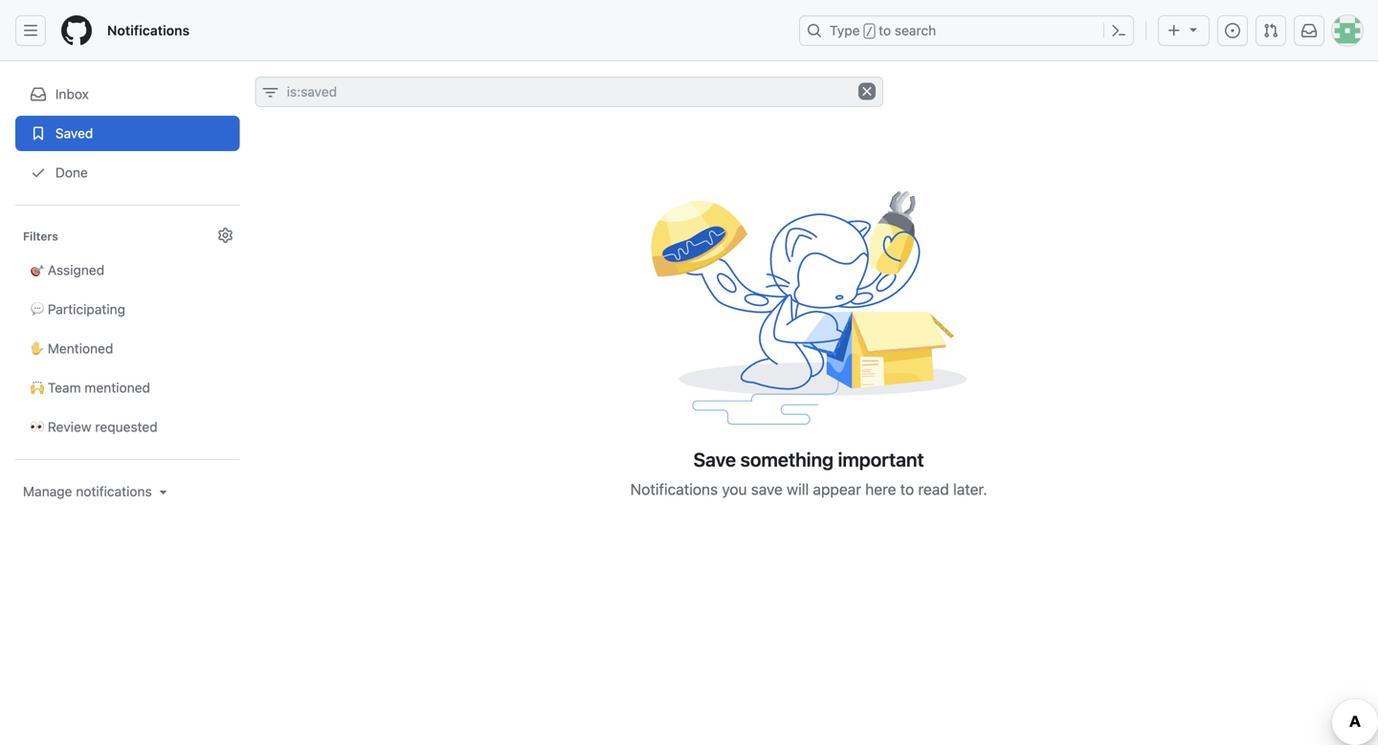 Task type: vqa. For each thing, say whether or not it's contained in the screenshot.
Inbox link
yes



Task type: locate. For each thing, give the bounding box(es) containing it.
1 vertical spatial notifications
[[631, 480, 718, 499]]

check image
[[31, 165, 46, 180]]

triangle down image
[[1186, 22, 1201, 37], [156, 484, 171, 500]]

✋ mentioned link
[[15, 331, 240, 367]]

to right /
[[879, 22, 891, 38]]

clear filters image
[[859, 83, 876, 100]]

to right here
[[901, 480, 915, 499]]

team
[[48, 380, 81, 396]]

triangle down image right the notifications
[[156, 484, 171, 500]]

inbox image
[[31, 87, 46, 102]]

review
[[48, 419, 92, 435]]

0 horizontal spatial triangle down image
[[156, 484, 171, 500]]

1 horizontal spatial to
[[901, 480, 915, 499]]

🙌 team mentioned
[[31, 380, 150, 396]]

done
[[52, 165, 88, 180]]

/
[[866, 25, 873, 38]]

👀 review requested
[[31, 419, 158, 435]]

👀
[[31, 419, 44, 435]]

notifications down save at the right of page
[[631, 480, 718, 499]]

something
[[741, 448, 834, 471]]

Filter notifications text field
[[255, 77, 884, 107]]

filters
[[23, 230, 58, 243]]

notifications image
[[1302, 23, 1317, 38]]

🎯 assigned link
[[15, 253, 240, 288]]

✋ mentioned
[[31, 341, 113, 357]]

notifications up inbox 'link' on the top of page
[[107, 22, 190, 38]]

assigned
[[48, 262, 105, 278]]

here
[[866, 480, 897, 499]]

🙌 team mentioned link
[[15, 370, 240, 406]]

requested
[[95, 419, 158, 435]]

type / to search
[[830, 22, 936, 38]]

done link
[[15, 155, 240, 191]]

saved
[[52, 125, 93, 141]]

0 horizontal spatial notifications
[[107, 22, 190, 38]]

manage notifications button
[[23, 483, 171, 502]]

search
[[895, 22, 936, 38]]

0 vertical spatial to
[[879, 22, 891, 38]]

🎯 assigned
[[31, 262, 105, 278]]

1 horizontal spatial notifications
[[631, 480, 718, 499]]

1 vertical spatial to
[[901, 480, 915, 499]]

0 vertical spatial notifications
[[107, 22, 190, 38]]

0 vertical spatial triangle down image
[[1186, 22, 1201, 37]]

to
[[879, 22, 891, 38], [901, 480, 915, 499]]

save
[[694, 448, 736, 471]]

save
[[751, 480, 783, 499]]

manage
[[23, 484, 72, 500]]

✋
[[31, 341, 44, 357]]

None search field
[[255, 77, 884, 107]]

1 vertical spatial triangle down image
[[156, 484, 171, 500]]

notifications
[[107, 22, 190, 38], [631, 480, 718, 499]]

1 horizontal spatial triangle down image
[[1186, 22, 1201, 37]]

mentioned
[[48, 341, 113, 357]]

triangle down image right "plus" image
[[1186, 22, 1201, 37]]



Task type: describe. For each thing, give the bounding box(es) containing it.
bookmark image
[[31, 126, 46, 141]]

inbox link
[[15, 77, 240, 112]]

0 horizontal spatial to
[[879, 22, 891, 38]]

read
[[919, 480, 950, 499]]

will
[[787, 480, 809, 499]]

save something important notifications you save will appear here to read later.
[[631, 448, 988, 499]]

later.
[[954, 480, 988, 499]]

git pull request image
[[1264, 23, 1279, 38]]

command palette image
[[1111, 23, 1127, 38]]

🙌
[[31, 380, 44, 396]]

💬
[[31, 302, 44, 317]]

type
[[830, 22, 860, 38]]

important
[[838, 448, 925, 471]]

participating
[[48, 302, 125, 317]]

save a notification image
[[651, 184, 967, 433]]

triangle down image inside manage notifications popup button
[[156, 484, 171, 500]]

mentioned
[[85, 380, 150, 396]]

notifications inside notifications link
[[107, 22, 190, 38]]

notifications link
[[100, 15, 197, 46]]

filter image
[[263, 85, 278, 101]]

notifications
[[76, 484, 152, 500]]

homepage image
[[61, 15, 92, 46]]

💬 participating link
[[15, 292, 240, 327]]

💬 participating
[[31, 302, 125, 317]]

👀 review requested link
[[15, 410, 240, 445]]

manage notifications
[[23, 484, 152, 500]]

notifications inside save something important notifications you save will appear here to read later.
[[631, 480, 718, 499]]

to inside save something important notifications you save will appear here to read later.
[[901, 480, 915, 499]]

issue opened image
[[1225, 23, 1241, 38]]

notifications element
[[15, 61, 240, 580]]

customize filters image
[[218, 228, 233, 243]]

plus image
[[1167, 23, 1182, 38]]

🎯
[[31, 262, 44, 278]]

saved link
[[15, 116, 240, 151]]

appear
[[813, 480, 862, 499]]

inbox
[[55, 86, 89, 102]]

you
[[722, 480, 747, 499]]



